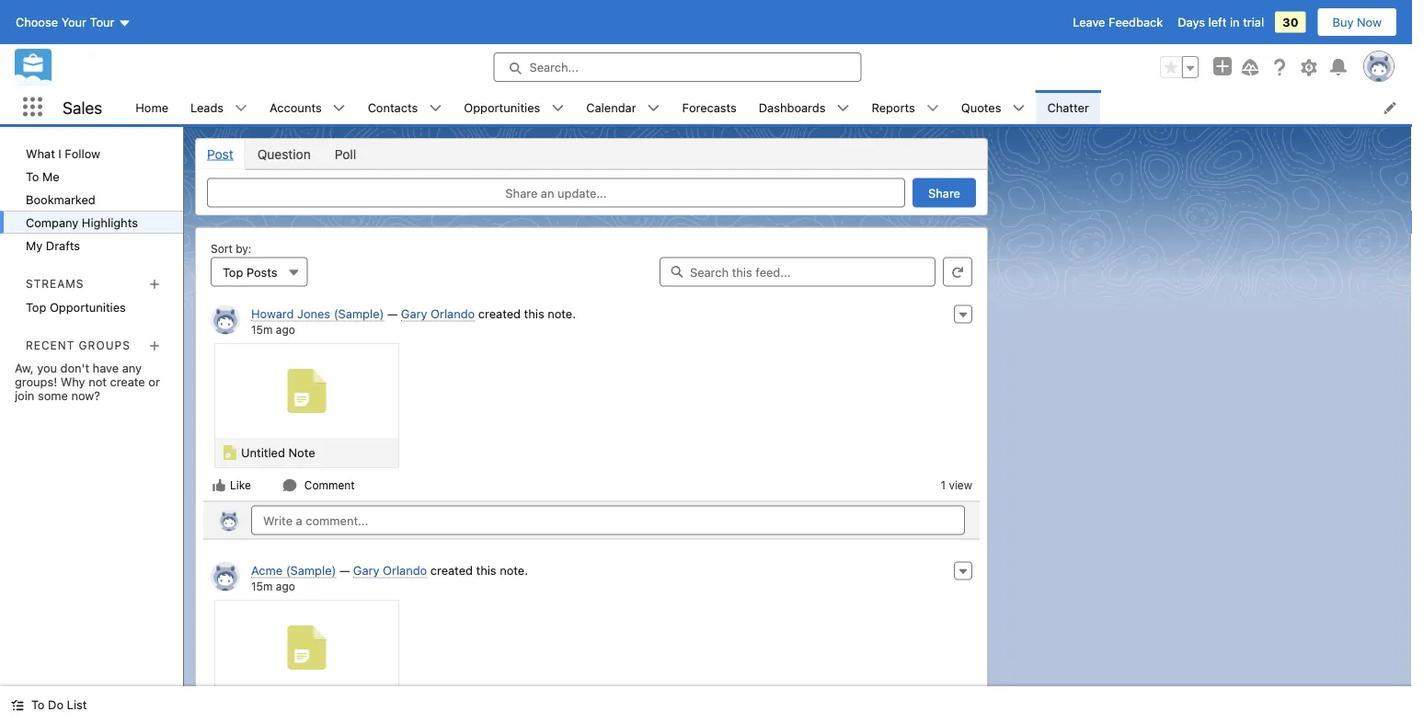 Task type: locate. For each thing, give the bounding box(es) containing it.
text default image right the reports
[[926, 102, 939, 115]]

text default image inside calendar list item
[[647, 102, 660, 115]]

text default image inside dashboards list item
[[837, 102, 850, 115]]

1 vertical spatial gary orlando link
[[353, 564, 427, 578]]

days
[[1178, 15, 1205, 29]]

1 horizontal spatial orlando
[[431, 307, 475, 321]]

contacts link
[[357, 90, 429, 124]]

1 vertical spatial top
[[26, 300, 46, 314]]

text default image inside accounts list item
[[333, 102, 346, 115]]

1 horizontal spatial top
[[223, 265, 243, 279]]

forecasts link
[[671, 90, 748, 124]]

0 vertical spatial —
[[387, 307, 398, 321]]

opportunities inside list item
[[464, 100, 540, 114]]

ago down howard
[[276, 323, 295, 336]]

share for share an update...
[[506, 186, 538, 200]]

recent
[[26, 339, 75, 352]]

search...
[[530, 60, 579, 74]]

gary orlando image
[[218, 509, 240, 531], [211, 562, 240, 591]]

0 vertical spatial gary orlando link
[[401, 307, 475, 322]]

calendar
[[586, 100, 636, 114]]

text default image down untitled note
[[282, 478, 297, 493]]

top down streams link
[[26, 300, 46, 314]]

opportunities
[[464, 100, 540, 114], [50, 300, 126, 314]]

0 vertical spatial opportunities
[[464, 100, 540, 114]]

0 vertical spatial created
[[478, 307, 521, 321]]

1 horizontal spatial note.
[[548, 307, 576, 321]]

recent groups link
[[26, 339, 130, 352]]

0 vertical spatial to
[[26, 169, 39, 183]]

do
[[48, 698, 64, 712]]

leave feedback link
[[1073, 15, 1163, 29]]

1 horizontal spatial share
[[929, 186, 961, 200]]

1 vertical spatial 15m ago link
[[251, 580, 295, 593]]

tab list containing post
[[195, 138, 988, 170]]

text default image for opportunities
[[551, 102, 564, 115]]

0 vertical spatial orlando
[[431, 307, 475, 321]]

15m inside acme (sample) — gary orlando created this note. 15m ago
[[251, 580, 273, 593]]

0 horizontal spatial top
[[26, 300, 46, 314]]

1 vertical spatial —
[[340, 564, 350, 577]]

sort
[[211, 242, 233, 255]]

1 horizontal spatial opportunities
[[464, 100, 540, 114]]

0 vertical spatial top
[[223, 265, 243, 279]]

(sample) right acme
[[286, 564, 336, 577]]

0 horizontal spatial this
[[476, 564, 497, 577]]

2 15m ago link from the top
[[251, 580, 295, 593]]

comment
[[304, 479, 355, 492]]

1 vertical spatial (sample)
[[286, 564, 336, 577]]

streams link
[[26, 277, 84, 290]]

text default image inside contacts list item
[[429, 102, 442, 115]]

1
[[941, 479, 946, 492]]

reports list item
[[861, 90, 950, 124]]

1 horizontal spatial created
[[478, 307, 521, 321]]

text default image right contacts
[[429, 102, 442, 115]]

created inside howard jones (sample) — gary orlando created this note. 15m ago
[[478, 307, 521, 321]]

—
[[387, 307, 398, 321], [340, 564, 350, 577]]

0 horizontal spatial note.
[[500, 564, 528, 577]]

0 horizontal spatial orlando
[[383, 564, 427, 577]]

not
[[88, 375, 107, 388]]

1 vertical spatial gary orlando image
[[211, 562, 240, 591]]

1 horizontal spatial gary
[[401, 307, 427, 321]]

gary orlando link for gary
[[401, 307, 475, 322]]

1 horizontal spatial —
[[387, 307, 398, 321]]

note. inside howard jones (sample) — gary orlando created this note. 15m ago
[[548, 307, 576, 321]]

share for share
[[929, 186, 961, 200]]

share button
[[913, 178, 976, 207]]

15m ago link for howard
[[251, 323, 295, 336]]

15m
[[251, 323, 273, 336], [251, 580, 273, 593]]

text default image right accounts
[[333, 102, 346, 115]]

text default image inside opportunities list item
[[551, 102, 564, 115]]

2 ago from the top
[[276, 580, 295, 593]]

by:
[[236, 242, 252, 255]]

share inside button
[[506, 186, 538, 200]]

have
[[93, 361, 119, 375]]

groups!
[[15, 375, 57, 388]]

leads link
[[179, 90, 235, 124]]

follow
[[65, 146, 100, 160]]

1 vertical spatial opportunities
[[50, 300, 126, 314]]

dashboards
[[759, 100, 826, 114]]

Write a comment... text field
[[251, 506, 965, 535]]

1 15m from the top
[[251, 323, 273, 336]]

quotes list item
[[950, 90, 1037, 124]]

my
[[26, 238, 43, 252]]

0 horizontal spatial —
[[340, 564, 350, 577]]

share
[[506, 186, 538, 200], [929, 186, 961, 200]]

to left 'me'
[[26, 169, 39, 183]]

text default image right quotes at the right of the page
[[1013, 102, 1026, 115]]

gary inside acme (sample) — gary orlando created this note. 15m ago
[[353, 564, 380, 577]]

15m ago link down acme
[[251, 580, 295, 593]]

text default image right leads
[[235, 102, 248, 115]]

post
[[207, 146, 233, 161]]

2 15m from the top
[[251, 580, 273, 593]]

15m down howard
[[251, 323, 273, 336]]

created
[[478, 307, 521, 321], [430, 564, 473, 577]]

0 vertical spatial ago
[[276, 323, 295, 336]]

text default image left do
[[11, 699, 24, 712]]

top down sort by:
[[223, 265, 243, 279]]

list
[[67, 698, 87, 712]]

streams
[[26, 277, 84, 290]]

text default image inside comment button
[[282, 478, 297, 493]]

2 share from the left
[[929, 186, 961, 200]]

15m ago link down howard
[[251, 323, 295, 336]]

0 horizontal spatial gary
[[353, 564, 380, 577]]

1 vertical spatial gary orlando, 15m ago element
[[203, 554, 980, 723]]

1 vertical spatial ago
[[276, 580, 295, 593]]

gary inside howard jones (sample) — gary orlando created this note. 15m ago
[[401, 307, 427, 321]]

sort by:
[[211, 242, 252, 255]]

15m down acme
[[251, 580, 273, 593]]

question link
[[245, 139, 323, 169]]

ago down acme (sample) link
[[276, 580, 295, 593]]

0 vertical spatial gary
[[401, 307, 427, 321]]

30
[[1283, 15, 1299, 29]]

aw,
[[15, 361, 34, 375]]

now?
[[71, 388, 100, 402]]

1 horizontal spatial this
[[524, 307, 544, 321]]

to do list
[[31, 698, 87, 712]]

share an update...
[[506, 186, 607, 200]]

1 share from the left
[[506, 186, 538, 200]]

opportunities list item
[[453, 90, 575, 124]]

Search this feed... search field
[[660, 257, 936, 287]]

i
[[58, 146, 61, 160]]

1 vertical spatial 15m
[[251, 580, 273, 593]]

0 vertical spatial (sample)
[[334, 307, 384, 321]]

ago
[[276, 323, 295, 336], [276, 580, 295, 593]]

share inside button
[[929, 186, 961, 200]]

gary orlando, 15m ago element containing acme (sample)
[[203, 554, 980, 723]]

gary orlando image left acme
[[211, 562, 240, 591]]

howard
[[251, 307, 294, 321]]

groups
[[79, 339, 130, 352]]

text default image inside reports list item
[[926, 102, 939, 115]]

join
[[15, 388, 34, 402]]

1 vertical spatial created
[[430, 564, 473, 577]]

0 horizontal spatial share
[[506, 186, 538, 200]]

text default image left like
[[212, 478, 226, 493]]

1 vertical spatial to
[[31, 698, 45, 712]]

text default image inside 'leads' list item
[[235, 102, 248, 115]]

note
[[288, 446, 315, 460]]

home link
[[124, 90, 179, 124]]

search... button
[[494, 52, 862, 82]]

gary orlando, 15m ago element
[[203, 298, 980, 501], [203, 554, 980, 723]]

text default image inside quotes list item
[[1013, 102, 1026, 115]]

bookmarked link
[[0, 188, 183, 211]]

buy now button
[[1317, 7, 1398, 37]]

to left do
[[31, 698, 45, 712]]

to
[[26, 169, 39, 183], [31, 698, 45, 712]]

your
[[61, 15, 87, 29]]

0 vertical spatial 15m ago link
[[251, 323, 295, 336]]

1 vertical spatial note.
[[500, 564, 528, 577]]

15m ago link
[[251, 323, 295, 336], [251, 580, 295, 593]]

0 horizontal spatial created
[[430, 564, 473, 577]]

text default image for accounts
[[333, 102, 346, 115]]

opportunities up the recent groups link in the top left of the page
[[50, 300, 126, 314]]

jones
[[297, 307, 330, 321]]

posts
[[247, 265, 277, 279]]

text default image right calendar
[[647, 102, 660, 115]]

text default image left reports 'link'
[[837, 102, 850, 115]]

orlando
[[431, 307, 475, 321], [383, 564, 427, 577]]

buy
[[1333, 15, 1354, 29]]

1 ago from the top
[[276, 323, 295, 336]]

(sample) right jones
[[334, 307, 384, 321]]

this
[[524, 307, 544, 321], [476, 564, 497, 577]]

2 gary orlando, 15m ago element from the top
[[203, 554, 980, 723]]

gary orlando link
[[401, 307, 475, 322], [353, 564, 427, 578]]

this inside acme (sample) — gary orlando created this note. 15m ago
[[476, 564, 497, 577]]

top inside button
[[223, 265, 243, 279]]

0 vertical spatial this
[[524, 307, 544, 321]]

1 vertical spatial orlando
[[383, 564, 427, 577]]

top
[[223, 265, 243, 279], [26, 300, 46, 314]]

gary orlando image down like button in the left of the page
[[218, 509, 240, 531]]

note. inside acme (sample) — gary orlando created this note. 15m ago
[[500, 564, 528, 577]]

— right acme (sample) link
[[340, 564, 350, 577]]

now
[[1357, 15, 1382, 29]]

1 gary orlando, 15m ago element from the top
[[203, 298, 980, 501]]

opportunities down search...
[[464, 100, 540, 114]]

1 15m ago link from the top
[[251, 323, 295, 336]]

Sort by: button
[[211, 257, 308, 287]]

text default image for leads
[[235, 102, 248, 115]]

1 vertical spatial gary
[[353, 564, 380, 577]]

text default image
[[235, 102, 248, 115], [429, 102, 442, 115], [551, 102, 564, 115], [647, 102, 660, 115], [926, 102, 939, 115], [212, 478, 226, 493]]

accounts link
[[259, 90, 333, 124]]

ago inside acme (sample) — gary orlando created this note. 15m ago
[[276, 580, 295, 593]]

group
[[1160, 56, 1199, 78]]

tab list
[[195, 138, 988, 170]]

highlights
[[82, 215, 138, 229]]

0 vertical spatial gary orlando, 15m ago element
[[203, 298, 980, 501]]

text default image down search...
[[551, 102, 564, 115]]

list
[[124, 90, 1412, 124]]

text default image
[[333, 102, 346, 115], [837, 102, 850, 115], [1013, 102, 1026, 115], [282, 478, 297, 493], [11, 699, 24, 712]]

0 vertical spatial 15m
[[251, 323, 273, 336]]

text default image inside like button
[[212, 478, 226, 493]]

quotes link
[[950, 90, 1013, 124]]

— right the howard jones (sample) link
[[387, 307, 398, 321]]

1 vertical spatial this
[[476, 564, 497, 577]]

reports link
[[861, 90, 926, 124]]

text default image inside to do list button
[[11, 699, 24, 712]]

0 vertical spatial note.
[[548, 307, 576, 321]]

what i follow link
[[0, 142, 183, 165]]



Task type: vqa. For each thing, say whether or not it's contained in the screenshot.
Recently
no



Task type: describe. For each thing, give the bounding box(es) containing it.
why
[[61, 375, 85, 388]]

list containing home
[[124, 90, 1412, 124]]

in
[[1230, 15, 1240, 29]]

me
[[42, 169, 60, 183]]

choose
[[16, 15, 58, 29]]

chatter
[[1048, 100, 1089, 114]]

created inside acme (sample) — gary orlando created this note. 15m ago
[[430, 564, 473, 577]]

choose your tour button
[[15, 7, 132, 37]]

what
[[26, 146, 55, 160]]

15m ago link for acme
[[251, 580, 295, 593]]

untitled
[[241, 446, 285, 460]]

top for top opportunities
[[26, 300, 46, 314]]

sales
[[63, 97, 102, 117]]

to inside what i follow to me bookmarked company highlights my drafts
[[26, 169, 39, 183]]

feedback
[[1109, 15, 1163, 29]]

dashboards link
[[748, 90, 837, 124]]

0 horizontal spatial opportunities
[[50, 300, 126, 314]]

comment button
[[281, 477, 356, 494]]

to me link
[[0, 165, 183, 188]]

gary orlando, 15m ago element containing howard jones (sample)
[[203, 298, 980, 501]]

text default image for quotes
[[1013, 102, 1026, 115]]

accounts list item
[[259, 90, 357, 124]]

left
[[1209, 15, 1227, 29]]

leads
[[190, 100, 224, 114]]

reports
[[872, 100, 915, 114]]

text default image for reports
[[926, 102, 939, 115]]

howard jones (sample) link
[[251, 307, 384, 322]]

acme
[[251, 564, 283, 577]]

calendar list item
[[575, 90, 671, 124]]

buy now
[[1333, 15, 1382, 29]]

home
[[136, 100, 168, 114]]

like
[[230, 479, 251, 492]]

trial
[[1243, 15, 1264, 29]]

don't
[[60, 361, 89, 375]]

to inside button
[[31, 698, 45, 712]]

tour
[[90, 15, 115, 29]]

chatter link
[[1037, 90, 1100, 124]]

gary orlando link for orlando
[[353, 564, 427, 578]]

why not create or join some now?
[[15, 375, 160, 402]]

leave
[[1073, 15, 1106, 29]]

howard jones (sample) — gary orlando created this note. 15m ago
[[251, 307, 576, 336]]

ago inside howard jones (sample) — gary orlando created this note. 15m ago
[[276, 323, 295, 336]]

contacts list item
[[357, 90, 453, 124]]

recent groups
[[26, 339, 130, 352]]

acme (sample) link
[[251, 564, 336, 578]]

like button
[[211, 477, 252, 494]]

an
[[541, 186, 554, 200]]

bookmarked
[[26, 192, 96, 206]]

poll
[[335, 146, 356, 161]]

you
[[37, 361, 57, 375]]

(sample) inside acme (sample) — gary orlando created this note. 15m ago
[[286, 564, 336, 577]]

acme (sample) — gary orlando created this note. 15m ago
[[251, 564, 528, 593]]

poll link
[[323, 139, 368, 169]]

— inside acme (sample) — gary orlando created this note. 15m ago
[[340, 564, 350, 577]]

dashboards list item
[[748, 90, 861, 124]]

— inside howard jones (sample) — gary orlando created this note. 15m ago
[[387, 307, 398, 321]]

company highlights link
[[0, 211, 183, 234]]

view
[[949, 479, 973, 492]]

days left in trial
[[1178, 15, 1264, 29]]

top posts
[[223, 265, 277, 279]]

0 vertical spatial gary orlando image
[[218, 509, 240, 531]]

question
[[257, 146, 311, 161]]

1 view
[[941, 479, 973, 492]]

create
[[110, 375, 145, 388]]

my drafts link
[[0, 234, 183, 257]]

top opportunities link
[[0, 295, 183, 318]]

top for top posts
[[223, 265, 243, 279]]

top opportunities
[[26, 300, 126, 314]]

untitled note
[[241, 446, 315, 460]]

some
[[38, 388, 68, 402]]

or
[[148, 375, 160, 388]]

drafts
[[46, 238, 80, 252]]

this inside howard jones (sample) — gary orlando created this note. 15m ago
[[524, 307, 544, 321]]

opportunities link
[[453, 90, 551, 124]]

text default image for dashboards
[[837, 102, 850, 115]]

leave feedback
[[1073, 15, 1163, 29]]

gary orlando image
[[211, 305, 240, 334]]

text default image for calendar
[[647, 102, 660, 115]]

15m inside howard jones (sample) — gary orlando created this note. 15m ago
[[251, 323, 273, 336]]

orlando inside howard jones (sample) — gary orlando created this note. 15m ago
[[431, 307, 475, 321]]

text default image for contacts
[[429, 102, 442, 115]]

what i follow to me bookmarked company highlights my drafts
[[26, 146, 138, 252]]

company
[[26, 215, 78, 229]]

forecasts
[[682, 100, 737, 114]]

(sample) inside howard jones (sample) — gary orlando created this note. 15m ago
[[334, 307, 384, 321]]

aw, you don't have any groups!
[[15, 361, 142, 388]]

to do list button
[[0, 686, 98, 723]]

quotes
[[961, 100, 1002, 114]]

leads list item
[[179, 90, 259, 124]]

update...
[[558, 186, 607, 200]]

accounts
[[270, 100, 322, 114]]

orlando inside acme (sample) — gary orlando created this note. 15m ago
[[383, 564, 427, 577]]

calendar link
[[575, 90, 647, 124]]

contacts
[[368, 100, 418, 114]]

post link
[[196, 139, 245, 169]]



